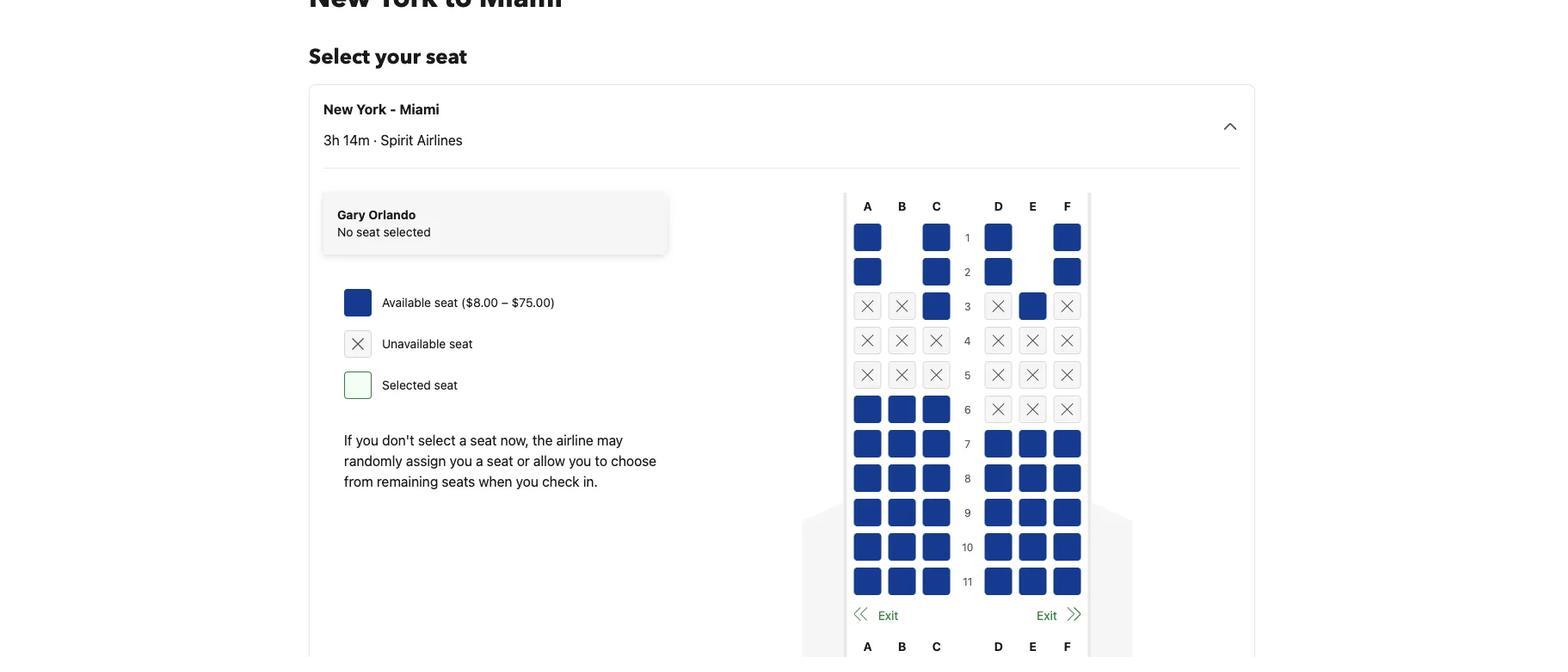 Task type: describe. For each thing, give the bounding box(es) containing it.
2 b from the top
[[898, 640, 906, 654]]

assign seat 6a, $28 to gary orlando image
[[854, 396, 882, 423]]

assign seat 10d, $27 to gary orlando image
[[985, 533, 1012, 561]]

assign seat 11b, $27 to gary orlando image
[[889, 568, 916, 595]]

assign seat 2f, $75 to gary orlando image
[[1054, 258, 1081, 286]]

9 row
[[854, 496, 1081, 530]]

you up seats
[[450, 453, 472, 469]]

miami
[[399, 101, 439, 117]]

randomly
[[344, 453, 402, 469]]

assign seat 7c, $27 to gary orlando image
[[923, 430, 951, 458]]

assign seat 8b, $27 to gary orlando image
[[889, 465, 916, 492]]

assign seat 7d, $27 to gary orlando image
[[985, 430, 1012, 458]]

the
[[533, 432, 553, 449]]

select your seat
[[309, 43, 467, 71]]

assign seat 3c, $28 to gary orlando image
[[923, 293, 951, 320]]

1 e from the top
[[1029, 199, 1037, 213]]

seat right the 'selected'
[[434, 378, 458, 392]]

choose
[[611, 453, 657, 469]]

seat right your
[[426, 43, 467, 71]]

assign seat 10a, $27 to gary orlando image
[[854, 533, 882, 561]]

assign seat 7e, $27 to gary orlando image
[[1019, 430, 1047, 458]]

2 e from the top
[[1029, 640, 1037, 654]]

$75.00)
[[512, 296, 555, 310]]

assign seat 2d, $75 to gary orlando image
[[985, 258, 1012, 286]]

assign seat 7a, $27 to gary orlando image
[[854, 430, 882, 458]]

assign seat 9c, $27 to gary orlando image
[[923, 499, 951, 527]]

1 a from the top
[[864, 199, 872, 213]]

or
[[517, 453, 530, 469]]

spirit
[[381, 132, 413, 148]]

if
[[344, 432, 352, 449]]

8
[[964, 472, 971, 484]]

assign seat 2a, $75 to gary orlando image
[[854, 258, 882, 286]]

assign seat 7b, $27 to gary orlando image
[[889, 430, 916, 458]]

assign seat 3e, $28 to gary orlando image
[[1019, 293, 1047, 320]]

seat down "available seat ($8.00 – $75.00)"
[[449, 337, 473, 351]]

assign seat 6b, $28 to gary orlando image
[[889, 396, 916, 423]]

new
[[324, 101, 353, 117]]

orlando
[[368, 208, 416, 222]]

selected seat
[[382, 378, 458, 392]]

7 row
[[854, 427, 1081, 461]]

6 row
[[854, 392, 1081, 427]]

don't
[[382, 432, 414, 449]]

4
[[964, 335, 971, 347]]

2 c from the top
[[932, 640, 941, 654]]

assign seat 8f, $27 to gary orlando image
[[1054, 465, 1081, 492]]

assign seat 11d, $27 to gary orlando image
[[985, 568, 1012, 595]]

1 exit from the left
[[878, 609, 899, 623]]

new york - miami
[[324, 101, 439, 117]]

11
[[963, 576, 973, 588]]

3 row
[[854, 289, 1081, 324]]

4 row
[[854, 324, 1081, 358]]

0 vertical spatial a
[[459, 432, 467, 449]]

to
[[595, 453, 607, 469]]

unavailable seat
[[382, 337, 473, 351]]

–
[[502, 296, 508, 310]]

3
[[964, 300, 971, 312]]

assign seat 11c, $27 to gary orlando image
[[923, 568, 951, 595]]

2 exit from the left
[[1037, 609, 1057, 623]]

select
[[418, 432, 456, 449]]

assign seat 8e, $27 to gary orlando image
[[1019, 465, 1047, 492]]

you right if
[[356, 432, 378, 449]]

3h 14m · spirit airlines
[[324, 132, 463, 148]]

assign
[[406, 453, 446, 469]]

select
[[309, 43, 370, 71]]

8 row
[[854, 461, 1081, 496]]



Task type: locate. For each thing, give the bounding box(es) containing it.
5
[[965, 369, 971, 381]]

available
[[382, 296, 431, 310]]

c down assign seat 11c, $27 to gary orlando icon
[[932, 640, 941, 654]]

exit down assign seat 11b, $27 to gary orlando image
[[878, 609, 899, 623]]

b down assign seat 11b, $27 to gary orlando image
[[898, 640, 906, 654]]

a
[[459, 432, 467, 449], [476, 453, 483, 469]]

selected
[[382, 378, 431, 392]]

you down or
[[516, 474, 538, 490]]

0 vertical spatial e
[[1029, 199, 1037, 213]]

assign seat 9d, $27 to gary orlando image
[[985, 499, 1012, 527]]

c up assign seat 1c, $75 to gary orlando 'icon'
[[932, 199, 941, 213]]

assign seat 9b, $27 to gary orlando image
[[889, 499, 916, 527]]

assign seat 10e, $27 to gary orlando image
[[1019, 533, 1047, 561]]

seat inside gary orlando no seat selected
[[356, 225, 380, 239]]

1 b from the top
[[898, 199, 906, 213]]

f down assign seat 11f, $27 to gary orlando icon
[[1064, 640, 1071, 654]]

seat right "no"
[[356, 225, 380, 239]]

c
[[932, 199, 941, 213], [932, 640, 941, 654]]

0 vertical spatial c
[[932, 199, 941, 213]]

airlines
[[417, 132, 463, 148]]

assign seat 9a, $27 to gary orlando image
[[854, 499, 882, 527]]

gary
[[337, 208, 366, 222]]

b
[[898, 199, 906, 213], [898, 640, 906, 654]]

exit
[[878, 609, 899, 623], [1037, 609, 1057, 623]]

e up 1 row
[[1029, 199, 1037, 213]]

6
[[964, 404, 971, 416]]

selected
[[383, 225, 431, 239]]

assign seat 10b, $27 to gary orlando image
[[889, 533, 916, 561]]

2 row
[[854, 255, 1081, 289]]

no
[[337, 225, 353, 239]]

2 f from the top
[[1064, 640, 1071, 654]]

d up assign seat 1d, $75 to gary orlando icon at the right top of the page
[[994, 199, 1003, 213]]

5 row
[[854, 358, 1081, 392]]

1 horizontal spatial a
[[476, 453, 483, 469]]

in.
[[583, 474, 598, 490]]

assign seat 11a, $27 to gary orlando image
[[854, 568, 882, 595]]

1 vertical spatial b
[[898, 640, 906, 654]]

14m
[[343, 132, 370, 148]]

0 vertical spatial d
[[994, 199, 1003, 213]]

0 vertical spatial f
[[1064, 199, 1071, 213]]

assign seat 2c, $75 to gary orlando image
[[923, 258, 951, 286]]

($8.00
[[461, 296, 498, 310]]

7
[[965, 438, 971, 450]]

1 horizontal spatial exit
[[1037, 609, 1057, 623]]

e down assign seat 11e, $27 to gary orlando icon
[[1029, 640, 1037, 654]]

10 row
[[854, 530, 1081, 564]]

1
[[965, 231, 970, 243]]

2 a from the top
[[864, 640, 872, 654]]

1 row
[[854, 220, 1081, 255]]

assign seat 8a, $27 to gary orlando image
[[854, 465, 882, 492]]

0 vertical spatial a
[[864, 199, 872, 213]]

2 d from the top
[[994, 640, 1003, 654]]

1 c from the top
[[932, 199, 941, 213]]

1 d from the top
[[994, 199, 1003, 213]]

exit down assign seat 11e, $27 to gary orlando icon
[[1037, 609, 1057, 623]]

assign seat 11f, $27 to gary orlando image
[[1054, 568, 1081, 595]]

seat left ($8.00
[[434, 296, 458, 310]]

seat up when
[[487, 453, 513, 469]]

seats
[[442, 474, 475, 490]]

b up 1 row
[[898, 199, 906, 213]]

gary orlando no seat selected
[[337, 208, 431, 239]]

0 horizontal spatial a
[[459, 432, 467, 449]]

check
[[542, 474, 580, 490]]

a down assign seat 11a, $27 to gary orlando icon
[[864, 640, 872, 654]]

-
[[390, 101, 396, 117]]

3h
[[324, 132, 340, 148]]

1 vertical spatial a
[[864, 640, 872, 654]]

9
[[964, 507, 971, 519]]

assign seat 1a, $75 to gary orlando image
[[854, 224, 882, 251]]

assign seat 8d, $27 to gary orlando image
[[985, 465, 1012, 492]]

unavailable
[[382, 337, 446, 351]]

you
[[356, 432, 378, 449], [450, 453, 472, 469], [569, 453, 591, 469], [516, 474, 538, 490]]

a up when
[[476, 453, 483, 469]]

from
[[344, 474, 373, 490]]

assign seat 10f, $27 to gary orlando image
[[1054, 533, 1081, 561]]

assign seat 6c, $28 to gary orlando image
[[923, 396, 951, 423]]

if you don't select a seat now, the airline may randomly assign you a seat or allow you to choose from remaining seats when you check in.
[[344, 432, 657, 490]]

assign seat 1c, $75 to gary orlando image
[[923, 224, 951, 251]]

1 vertical spatial e
[[1029, 640, 1037, 654]]

when
[[479, 474, 512, 490]]

f
[[1064, 199, 1071, 213], [1064, 640, 1071, 654]]

a up the assign seat 1a, $75 to gary orlando 'icon'
[[864, 199, 872, 213]]

·
[[373, 132, 377, 148]]

assign seat 10c, $27 to gary orlando image
[[923, 533, 951, 561]]

a right select
[[459, 432, 467, 449]]

10
[[962, 541, 973, 553]]

d
[[994, 199, 1003, 213], [994, 640, 1003, 654]]

may
[[597, 432, 623, 449]]

0 horizontal spatial exit
[[878, 609, 899, 623]]

your
[[375, 43, 421, 71]]

assign seat 7f, $27 to gary orlando image
[[1054, 430, 1081, 458]]

now,
[[500, 432, 529, 449]]

assign seat 11e, $27 to gary orlando image
[[1019, 568, 1047, 595]]

0 vertical spatial b
[[898, 199, 906, 213]]

1 vertical spatial d
[[994, 640, 1003, 654]]

allow
[[533, 453, 565, 469]]

assign seat 1f, $75 to gary orlando image
[[1054, 224, 1081, 251]]

available seat ($8.00 – $75.00)
[[382, 296, 555, 310]]

1 vertical spatial f
[[1064, 640, 1071, 654]]

1 vertical spatial a
[[476, 453, 483, 469]]

11 row
[[854, 564, 1081, 599]]

a
[[864, 199, 872, 213], [864, 640, 872, 654]]

york
[[356, 101, 387, 117]]

e
[[1029, 199, 1037, 213], [1029, 640, 1037, 654]]

airline
[[556, 432, 593, 449]]

assign seat 8c, $27 to gary orlando image
[[923, 465, 951, 492]]

assign seat 9e, $27 to gary orlando image
[[1019, 499, 1047, 527]]

1 vertical spatial c
[[932, 640, 941, 654]]

d down assign seat 11d, $27 to gary orlando icon
[[994, 640, 1003, 654]]

seat
[[426, 43, 467, 71], [356, 225, 380, 239], [434, 296, 458, 310], [449, 337, 473, 351], [434, 378, 458, 392], [470, 432, 497, 449], [487, 453, 513, 469]]

you left to
[[569, 453, 591, 469]]

f up assign seat 1f, $75 to gary orlando icon
[[1064, 199, 1071, 213]]

2
[[965, 266, 971, 278]]

1 f from the top
[[1064, 199, 1071, 213]]

seat left now,
[[470, 432, 497, 449]]

assign seat 9f, $27 to gary orlando image
[[1054, 499, 1081, 527]]

assign seat 1d, $75 to gary orlando image
[[985, 224, 1012, 251]]

remaining
[[377, 474, 438, 490]]



Task type: vqa. For each thing, say whether or not it's contained in the screenshot.
MSY inside the 8:00 PM MSY . Jan 16
no



